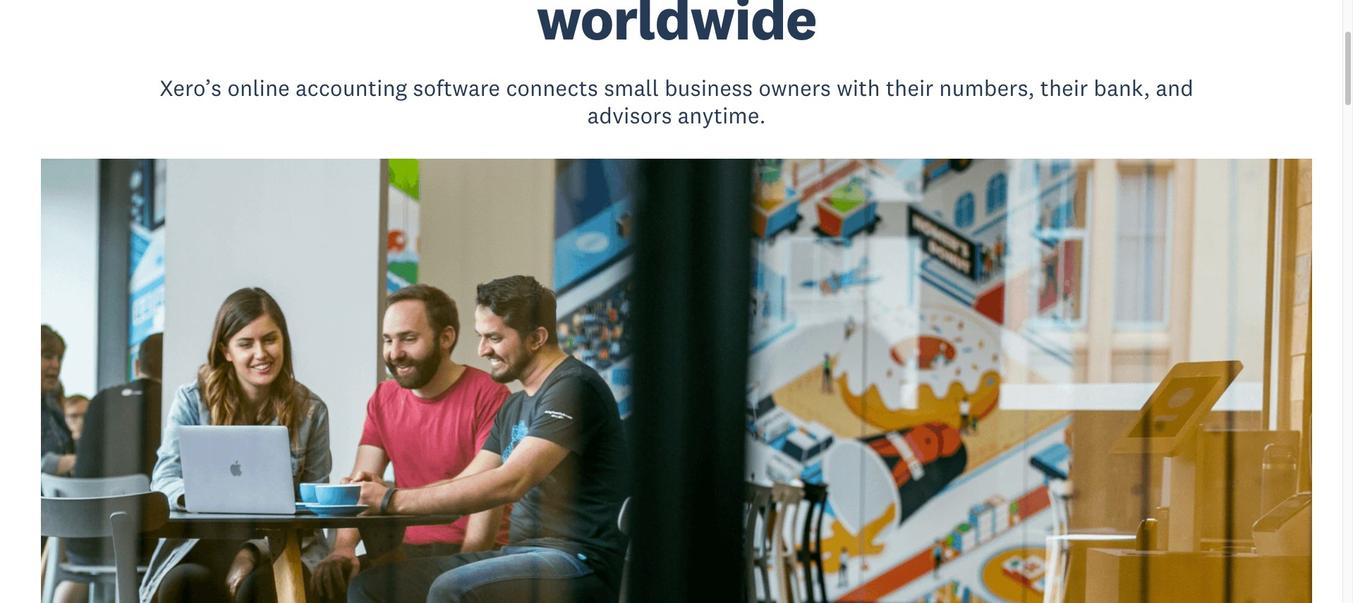 Task type: vqa. For each thing, say whether or not it's contained in the screenshot.
Xero within the Access all Xero features for 30 days, then decide which plan best suits your business.
no



Task type: describe. For each thing, give the bounding box(es) containing it.
1 their from the left
[[886, 74, 934, 102]]

2 their from the left
[[1041, 74, 1089, 102]]

small
[[604, 74, 659, 102]]

about us image
[[0, 159, 1354, 604]]

accounting
[[296, 74, 408, 102]]

software
[[413, 74, 501, 102]]

online
[[227, 74, 290, 102]]

bank,
[[1094, 74, 1151, 102]]

with
[[837, 74, 881, 102]]

numbers,
[[940, 74, 1035, 102]]



Task type: locate. For each thing, give the bounding box(es) containing it.
xero's
[[160, 74, 222, 102]]

their
[[886, 74, 934, 102], [1041, 74, 1089, 102]]

their right with
[[886, 74, 934, 102]]

their left bank,
[[1041, 74, 1089, 102]]

connects
[[506, 74, 599, 102]]

advisors
[[588, 101, 672, 129]]

business
[[665, 74, 753, 102]]

0 horizontal spatial their
[[886, 74, 934, 102]]

and
[[1156, 74, 1194, 102]]

owners
[[759, 74, 832, 102]]

anytime.
[[678, 101, 766, 129]]

1 horizontal spatial their
[[1041, 74, 1089, 102]]

xero's online accounting software connects small business owners with their numbers, their bank, and advisors anytime.
[[160, 74, 1194, 129]]



